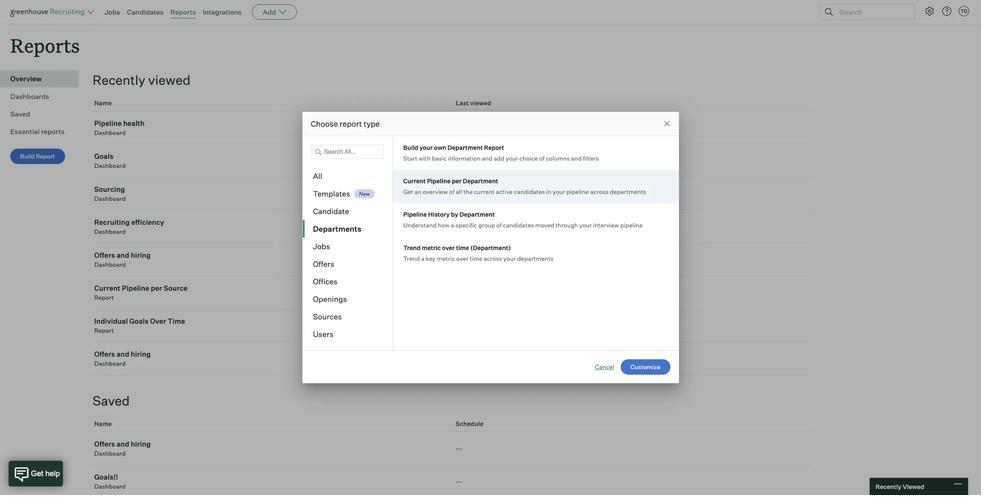 Task type: vqa. For each thing, say whether or not it's contained in the screenshot.


Task type: describe. For each thing, give the bounding box(es) containing it.
last
[[456, 100, 469, 107]]

source
[[164, 284, 188, 293]]

department for all
[[463, 177, 498, 185]]

through
[[556, 222, 578, 229]]

today, for sourcing
[[456, 190, 478, 198]]

today, 12:58 pm for dashboard
[[456, 190, 509, 198]]

recently viewed
[[876, 483, 925, 491]]

per for source
[[151, 284, 162, 293]]

offices
[[313, 277, 338, 286]]

active
[[496, 188, 513, 195]]

a for key
[[421, 255, 425, 262]]

recruiting efficiency dashboard
[[94, 218, 164, 235]]

type
[[364, 119, 380, 129]]

6 dashboard from the top
[[94, 360, 126, 367]]

your inside current pipeline per department get an overview of all the current active candidates in your pipeline across departments
[[553, 188, 565, 195]]

choose
[[311, 119, 338, 129]]

7 dashboard from the top
[[94, 450, 126, 457]]

recently for recently viewed
[[876, 483, 902, 491]]

your right add
[[506, 155, 518, 162]]

0 horizontal spatial jobs
[[105, 8, 120, 16]]

report inside build report 'button'
[[36, 153, 55, 160]]

departments
[[313, 224, 362, 234]]

saved link
[[10, 109, 75, 119]]

sourcing
[[94, 185, 125, 194]]

today, 12:58 pm for efficiency
[[456, 223, 509, 231]]

1 trend from the top
[[403, 244, 421, 252]]

jobs link
[[105, 8, 120, 16]]

interview
[[593, 222, 619, 229]]

2 offers and hiring dashboard from the top
[[94, 350, 151, 367]]

your inside the pipeline history by department understand how a specific group of candidates moved through your interview pipeline
[[580, 222, 592, 229]]

cancel link
[[595, 363, 614, 372]]

pm for sourcing
[[498, 190, 509, 198]]

trend metric over time (department) trend a key metric over time across your departments
[[403, 244, 554, 262]]

today, for recruiting efficiency
[[456, 223, 478, 231]]

understand
[[403, 222, 437, 229]]

goals dashboard
[[94, 152, 126, 169]]

departments inside current pipeline per department get an overview of all the current active candidates in your pipeline across departments
[[610, 188, 647, 195]]

dashboards
[[10, 92, 49, 101]]

td button
[[958, 4, 971, 18]]

start
[[403, 155, 418, 162]]

Search All... text field
[[311, 145, 384, 159]]

add button
[[252, 4, 297, 20]]

report
[[340, 119, 362, 129]]

sourcing dashboard
[[94, 185, 126, 202]]

last viewed
[[456, 100, 492, 107]]

recently viewed
[[93, 72, 191, 88]]

an
[[415, 188, 422, 195]]

templates
[[313, 189, 350, 198]]

of inside current pipeline per department get an overview of all the current active candidates in your pipeline across departments
[[449, 188, 455, 195]]

the
[[464, 188, 473, 195]]

own
[[434, 144, 446, 151]]

td button
[[959, 6, 970, 16]]

saved inside 'link'
[[10, 110, 30, 118]]

across inside trend metric over time (department) trend a key metric over time across your departments
[[484, 255, 502, 262]]

essential reports link
[[10, 127, 75, 137]]

filters
[[583, 155, 599, 162]]

0 vertical spatial reports
[[170, 8, 196, 16]]

your up with
[[420, 144, 433, 151]]

add
[[263, 8, 276, 16]]

today, for offers and hiring
[[456, 256, 478, 264]]

current pipeline per source report
[[94, 284, 188, 301]]

candidate
[[313, 207, 349, 216]]

per for department
[[452, 177, 462, 185]]

departments inside trend metric over time (department) trend a key metric over time across your departments
[[517, 255, 554, 262]]

of inside build your own department report start with basic information and add your choice of columns and filters
[[539, 155, 545, 162]]

pipeline health dashboard
[[94, 119, 145, 136]]

overview
[[423, 188, 448, 195]]

build your own department report start with basic information and add your choice of columns and filters
[[403, 144, 599, 162]]

get
[[403, 188, 413, 195]]

with
[[419, 155, 431, 162]]

pipeline for interview
[[621, 222, 643, 229]]

greenhouse recruiting image
[[10, 7, 87, 17]]

td
[[961, 8, 968, 14]]

and down individual goals over time report
[[117, 350, 129, 359]]

12:58 for dashboard
[[479, 190, 497, 198]]

-- for goals!!
[[456, 478, 462, 486]]

time
[[168, 317, 185, 326]]

essential reports
[[10, 127, 65, 136]]

over
[[150, 317, 166, 326]]

goals inside individual goals over time report
[[129, 317, 149, 326]]

department for information
[[448, 144, 483, 151]]

by
[[451, 211, 458, 218]]

choose report type
[[311, 119, 380, 129]]

pm for recruiting efficiency
[[498, 223, 509, 231]]

new
[[359, 191, 370, 197]]

1 horizontal spatial over
[[456, 255, 469, 262]]

12:58 for efficiency
[[479, 223, 497, 231]]

key
[[426, 255, 436, 262]]

openings
[[313, 294, 347, 304]]

reports
[[41, 127, 65, 136]]

your inside trend metric over time (department) trend a key metric over time across your departments
[[504, 255, 516, 262]]

overview link
[[10, 74, 75, 84]]

(department)
[[471, 244, 511, 252]]

customize
[[631, 363, 661, 371]]

all
[[313, 171, 322, 181]]

hiring for today, 12:57 pm
[[131, 251, 151, 260]]

pipeline for your
[[567, 188, 589, 195]]

moved
[[536, 222, 555, 229]]

viewed for recently viewed
[[148, 72, 191, 88]]

specific
[[456, 222, 477, 229]]

choose report type dialog
[[302, 112, 679, 384]]

individual goals over time report
[[94, 317, 185, 334]]



Task type: locate. For each thing, give the bounding box(es) containing it.
0 vertical spatial --
[[456, 445, 462, 453]]

1 horizontal spatial viewed
[[470, 100, 492, 107]]

offers and hiring dashboard
[[94, 251, 151, 268], [94, 350, 151, 367], [94, 440, 151, 457]]

build for build your own department report start with basic information and add your choice of columns and filters
[[403, 144, 419, 151]]

trend down understand
[[403, 244, 421, 252]]

recently for recently viewed
[[93, 72, 145, 88]]

viewed
[[903, 483, 925, 491]]

of right group at the top of the page
[[497, 222, 502, 229]]

0 vertical spatial candidates
[[514, 188, 545, 195]]

1 hiring from the top
[[131, 251, 151, 260]]

build down essential
[[20, 153, 35, 160]]

time up today, 12:57 pm
[[456, 244, 469, 252]]

8 dashboard from the top
[[94, 483, 126, 490]]

0 horizontal spatial pipeline
[[567, 188, 589, 195]]

offers up the offices
[[313, 259, 334, 269]]

pipeline right interview
[[621, 222, 643, 229]]

reports down greenhouse recruiting image
[[10, 33, 80, 58]]

1 dashboard from the top
[[94, 129, 126, 136]]

1 vertical spatial 12:58
[[479, 223, 497, 231]]

build up start
[[403, 144, 419, 151]]

time down "(department)"
[[470, 255, 483, 262]]

overview
[[10, 75, 42, 83]]

per up "all"
[[452, 177, 462, 185]]

build for build report
[[20, 153, 35, 160]]

a right how
[[451, 222, 454, 229]]

pm for goals
[[498, 157, 509, 165]]

trend left 'key'
[[403, 255, 420, 262]]

pipeline right 'in'
[[567, 188, 589, 195]]

jobs
[[105, 8, 120, 16], [313, 242, 330, 251]]

recruiting
[[94, 218, 130, 227]]

1 vertical spatial a
[[421, 255, 425, 262]]

department up group at the top of the page
[[460, 211, 495, 218]]

dashboard up "current pipeline per source report"
[[94, 261, 126, 268]]

a inside the pipeline history by department understand how a specific group of candidates moved through your interview pipeline
[[451, 222, 454, 229]]

0 horizontal spatial time
[[456, 244, 469, 252]]

build report
[[20, 153, 55, 160]]

current
[[403, 177, 426, 185], [94, 284, 120, 293]]

report inside build your own department report start with basic information and add your choice of columns and filters
[[484, 144, 504, 151]]

pm
[[498, 157, 509, 165], [498, 190, 509, 198], [498, 223, 509, 231], [498, 256, 509, 264]]

information
[[448, 155, 481, 162]]

offers up the goals!!
[[94, 440, 115, 449]]

candidates left 'in'
[[514, 188, 545, 195]]

offers and hiring dashboard down individual goals over time report
[[94, 350, 151, 367]]

build report button
[[10, 149, 65, 164]]

today, down by
[[456, 223, 478, 231]]

2 today, 12:58 pm from the top
[[456, 223, 509, 231]]

2 dashboard from the top
[[94, 162, 126, 169]]

0 vertical spatial over
[[442, 244, 455, 252]]

2 vertical spatial department
[[460, 211, 495, 218]]

0 vertical spatial name
[[94, 100, 112, 107]]

per inside "current pipeline per source report"
[[151, 284, 162, 293]]

0 vertical spatial departments
[[610, 188, 647, 195]]

report for current pipeline per source
[[94, 294, 114, 301]]

1 horizontal spatial build
[[403, 144, 419, 151]]

12:58 up "(department)"
[[479, 223, 497, 231]]

2 -- from the top
[[456, 478, 462, 486]]

0 vertical spatial current
[[403, 177, 426, 185]]

report up individual
[[94, 294, 114, 301]]

current for current pipeline per source
[[94, 284, 120, 293]]

department up "current" on the top
[[463, 177, 498, 185]]

0 horizontal spatial per
[[151, 284, 162, 293]]

candidates left moved
[[503, 222, 534, 229]]

1 vertical spatial saved
[[93, 393, 130, 409]]

of right choice
[[539, 155, 545, 162]]

2 vertical spatial of
[[497, 222, 502, 229]]

dashboards link
[[10, 91, 75, 102]]

department inside build your own department report start with basic information and add your choice of columns and filters
[[448, 144, 483, 151]]

1 vertical spatial trend
[[403, 255, 420, 262]]

report inside individual goals over time report
[[94, 327, 114, 334]]

0 vertical spatial metric
[[422, 244, 441, 252]]

how
[[438, 222, 450, 229]]

pm right '12:57'
[[498, 256, 509, 264]]

trend
[[403, 244, 421, 252], [403, 255, 420, 262]]

1 vertical spatial across
[[484, 255, 502, 262]]

Search text field
[[838, 6, 907, 18]]

0 vertical spatial today, 12:58 pm
[[456, 190, 509, 198]]

1 horizontal spatial recently
[[876, 483, 902, 491]]

1 today, from the top
[[456, 157, 478, 165]]

3 hiring from the top
[[131, 440, 151, 449]]

offers down individual
[[94, 350, 115, 359]]

0 horizontal spatial over
[[442, 244, 455, 252]]

across up interview
[[590, 188, 609, 195]]

report for build your own department report
[[484, 144, 504, 151]]

1 horizontal spatial time
[[470, 255, 483, 262]]

your down "(department)"
[[504, 255, 516, 262]]

current for current pipeline per department
[[403, 177, 426, 185]]

group
[[479, 222, 495, 229]]

0 horizontal spatial build
[[20, 153, 35, 160]]

and
[[482, 155, 493, 162], [571, 155, 582, 162], [117, 251, 129, 260], [117, 350, 129, 359], [117, 440, 129, 449]]

reports right candidates
[[170, 8, 196, 16]]

-
[[456, 445, 459, 453], [459, 445, 462, 453], [456, 478, 459, 486], [459, 478, 462, 486]]

pm right group at the top of the page
[[498, 223, 509, 231]]

configure image
[[925, 6, 935, 16]]

pipeline inside "current pipeline per source report"
[[122, 284, 149, 293]]

dashboard down the goals!!
[[94, 483, 126, 490]]

goals
[[94, 152, 114, 161], [129, 317, 149, 326]]

per inside current pipeline per department get an overview of all the current active candidates in your pipeline across departments
[[452, 177, 462, 185]]

pipeline inside current pipeline per department get an overview of all the current active candidates in your pipeline across departments
[[567, 188, 589, 195]]

1 vertical spatial time
[[470, 255, 483, 262]]

1 vertical spatial today, 12:58 pm
[[456, 223, 509, 231]]

1 vertical spatial hiring
[[131, 350, 151, 359]]

your right "through"
[[580, 222, 592, 229]]

name
[[94, 100, 112, 107], [94, 421, 112, 428]]

pm for offers and hiring
[[498, 256, 509, 264]]

2 today, from the top
[[456, 190, 478, 198]]

dashboard down recruiting
[[94, 228, 126, 235]]

dashboard down "health"
[[94, 129, 126, 136]]

build inside build your own department report start with basic information and add your choice of columns and filters
[[403, 144, 419, 151]]

pipeline left "health"
[[94, 119, 122, 128]]

0 vertical spatial a
[[451, 222, 454, 229]]

4 dashboard from the top
[[94, 228, 126, 235]]

1 vertical spatial recently
[[876, 483, 902, 491]]

of left "all"
[[449, 188, 455, 195]]

hiring for --
[[131, 440, 151, 449]]

0 vertical spatial time
[[456, 244, 469, 252]]

0 vertical spatial offers and hiring dashboard
[[94, 251, 151, 268]]

goals!! dashboard
[[94, 473, 126, 490]]

2 12:58 from the top
[[479, 223, 497, 231]]

1 vertical spatial per
[[151, 284, 162, 293]]

pipeline inside the pipeline history by department understand how a specific group of candidates moved through your interview pipeline
[[621, 222, 643, 229]]

all
[[456, 188, 462, 195]]

metric
[[422, 244, 441, 252], [437, 255, 455, 262]]

1 vertical spatial jobs
[[313, 242, 330, 251]]

--
[[456, 445, 462, 453], [456, 478, 462, 486]]

a for specific
[[451, 222, 454, 229]]

pipeline inside the pipeline history by department understand how a specific group of candidates moved through your interview pipeline
[[403, 211, 427, 218]]

current up individual
[[94, 284, 120, 293]]

1 horizontal spatial current
[[403, 177, 426, 185]]

dashboard inside recruiting efficiency dashboard
[[94, 228, 126, 235]]

0 horizontal spatial of
[[449, 188, 455, 195]]

across inside current pipeline per department get an overview of all the current active candidates in your pipeline across departments
[[590, 188, 609, 195]]

current up an
[[403, 177, 426, 185]]

report inside "current pipeline per source report"
[[94, 294, 114, 301]]

today, left 12:59 at the top of the page
[[456, 157, 478, 165]]

offers inside choose report type dialog
[[313, 259, 334, 269]]

a left 'key'
[[421, 255, 425, 262]]

metric up 'key'
[[422, 244, 441, 252]]

1 vertical spatial candidates
[[503, 222, 534, 229]]

report down individual
[[94, 327, 114, 334]]

1 horizontal spatial of
[[497, 222, 502, 229]]

0 vertical spatial 12:58
[[479, 190, 497, 198]]

metric right 'key'
[[437, 255, 455, 262]]

1 horizontal spatial reports
[[170, 8, 196, 16]]

departments
[[610, 188, 647, 195], [517, 255, 554, 262]]

over down how
[[442, 244, 455, 252]]

2 trend from the top
[[403, 255, 420, 262]]

1 vertical spatial --
[[456, 478, 462, 486]]

department
[[448, 144, 483, 151], [463, 177, 498, 185], [460, 211, 495, 218]]

1 vertical spatial viewed
[[470, 100, 492, 107]]

-- for offers and hiring
[[456, 445, 462, 453]]

offers and hiring dashboard down recruiting efficiency dashboard
[[94, 251, 151, 268]]

1 vertical spatial departments
[[517, 255, 554, 262]]

1 today, 12:58 pm from the top
[[456, 190, 509, 198]]

dashboard inside pipeline health dashboard
[[94, 129, 126, 136]]

12:57
[[479, 256, 496, 264]]

1 vertical spatial over
[[456, 255, 469, 262]]

2 hiring from the top
[[131, 350, 151, 359]]

0 vertical spatial goals
[[94, 152, 114, 161]]

name for saved
[[94, 421, 112, 428]]

departments down moved
[[517, 255, 554, 262]]

1 vertical spatial department
[[463, 177, 498, 185]]

goals left the over
[[129, 317, 149, 326]]

your
[[420, 144, 433, 151], [506, 155, 518, 162], [553, 188, 565, 195], [580, 222, 592, 229], [504, 255, 516, 262]]

report for individual goals over time
[[94, 327, 114, 334]]

department up information
[[448, 144, 483, 151]]

offers and hiring dashboard for --
[[94, 440, 151, 457]]

users
[[313, 330, 334, 339]]

choice
[[520, 155, 538, 162]]

add
[[494, 155, 505, 162]]

today, for goals
[[456, 157, 478, 165]]

hiring
[[131, 251, 151, 260], [131, 350, 151, 359], [131, 440, 151, 449]]

0 vertical spatial department
[[448, 144, 483, 151]]

department inside the pipeline history by department understand how a specific group of candidates moved through your interview pipeline
[[460, 211, 495, 218]]

dashboard down sourcing
[[94, 195, 126, 202]]

1 horizontal spatial jobs
[[313, 242, 330, 251]]

0 vertical spatial recently
[[93, 72, 145, 88]]

essential
[[10, 127, 40, 136]]

3 today, from the top
[[456, 223, 478, 231]]

candidates
[[514, 188, 545, 195], [503, 222, 534, 229]]

your right 'in'
[[553, 188, 565, 195]]

candidates inside current pipeline per department get an overview of all the current active candidates in your pipeline across departments
[[514, 188, 545, 195]]

health
[[123, 119, 145, 128]]

cancel
[[595, 363, 614, 371]]

2 vertical spatial hiring
[[131, 440, 151, 449]]

jobs left candidates link
[[105, 8, 120, 16]]

and left add
[[482, 155, 493, 162]]

of
[[539, 155, 545, 162], [449, 188, 455, 195], [497, 222, 502, 229]]

current pipeline per department get an overview of all the current active candidates in your pipeline across departments
[[403, 177, 647, 195]]

1 vertical spatial build
[[20, 153, 35, 160]]

today, 12:58 pm up group at the top of the page
[[456, 190, 509, 198]]

5 dashboard from the top
[[94, 261, 126, 268]]

pipeline inside pipeline health dashboard
[[94, 119, 122, 128]]

0 vertical spatial hiring
[[131, 251, 151, 260]]

1 horizontal spatial pipeline
[[621, 222, 643, 229]]

2 name from the top
[[94, 421, 112, 428]]

pipeline up individual goals over time report
[[122, 284, 149, 293]]

4 today, from the top
[[456, 256, 478, 264]]

pipeline inside current pipeline per department get an overview of all the current active candidates in your pipeline across departments
[[427, 177, 451, 185]]

0 horizontal spatial departments
[[517, 255, 554, 262]]

build inside build report 'button'
[[20, 153, 35, 160]]

a inside trend metric over time (department) trend a key metric over time across your departments
[[421, 255, 425, 262]]

1 horizontal spatial goals
[[129, 317, 149, 326]]

0 vertical spatial across
[[590, 188, 609, 195]]

name for recently viewed
[[94, 100, 112, 107]]

dashboard up the goals!!
[[94, 450, 126, 457]]

1 vertical spatial goals
[[129, 317, 149, 326]]

3 offers and hiring dashboard from the top
[[94, 440, 151, 457]]

department for group
[[460, 211, 495, 218]]

1 horizontal spatial a
[[451, 222, 454, 229]]

and down recruiting efficiency dashboard
[[117, 251, 129, 260]]

2 horizontal spatial of
[[539, 155, 545, 162]]

1 vertical spatial name
[[94, 421, 112, 428]]

offers down recruiting
[[94, 251, 115, 260]]

current
[[474, 188, 495, 195]]

0 horizontal spatial current
[[94, 284, 120, 293]]

1 horizontal spatial across
[[590, 188, 609, 195]]

1 vertical spatial metric
[[437, 255, 455, 262]]

current inside current pipeline per department get an overview of all the current active candidates in your pipeline across departments
[[403, 177, 426, 185]]

candidates
[[127, 8, 164, 16]]

jobs inside choose report type dialog
[[313, 242, 330, 251]]

1 12:58 from the top
[[479, 190, 497, 198]]

12:59
[[479, 157, 497, 165]]

and up the goals!!
[[117, 440, 129, 449]]

reports link
[[170, 8, 196, 16]]

candidates inside the pipeline history by department understand how a specific group of candidates moved through your interview pipeline
[[503, 222, 534, 229]]

integrations link
[[203, 8, 242, 16]]

departments up interview
[[610, 188, 647, 195]]

today, 12:59 pm
[[456, 157, 509, 165]]

across
[[590, 188, 609, 195], [484, 255, 502, 262]]

1 offers and hiring dashboard from the top
[[94, 251, 151, 268]]

today, up by
[[456, 190, 478, 198]]

0 vertical spatial saved
[[10, 110, 30, 118]]

current inside "current pipeline per source report"
[[94, 284, 120, 293]]

0 horizontal spatial across
[[484, 255, 502, 262]]

1 -- from the top
[[456, 445, 462, 453]]

candidates link
[[127, 8, 164, 16]]

1 horizontal spatial per
[[452, 177, 462, 185]]

of inside the pipeline history by department understand how a specific group of candidates moved through your interview pipeline
[[497, 222, 502, 229]]

viewed for last viewed
[[470, 100, 492, 107]]

individual
[[94, 317, 128, 326]]

1 horizontal spatial saved
[[93, 393, 130, 409]]

1 vertical spatial of
[[449, 188, 455, 195]]

0 vertical spatial jobs
[[105, 8, 120, 16]]

across down "(department)"
[[484, 255, 502, 262]]

0 vertical spatial viewed
[[148, 72, 191, 88]]

department inside current pipeline per department get an overview of all the current active candidates in your pipeline across departments
[[463, 177, 498, 185]]

12:58 right the
[[479, 190, 497, 198]]

0 horizontal spatial saved
[[10, 110, 30, 118]]

report up add
[[484, 144, 504, 151]]

0 vertical spatial build
[[403, 144, 419, 151]]

basic
[[432, 155, 447, 162]]

saved
[[10, 110, 30, 118], [93, 393, 130, 409]]

pipeline up overview
[[427, 177, 451, 185]]

3 dashboard from the top
[[94, 195, 126, 202]]

customize button
[[621, 360, 671, 375]]

0 vertical spatial trend
[[403, 244, 421, 252]]

a
[[451, 222, 454, 229], [421, 255, 425, 262]]

0 vertical spatial per
[[452, 177, 462, 185]]

sources
[[313, 312, 342, 321]]

1 horizontal spatial departments
[[610, 188, 647, 195]]

pipeline up understand
[[403, 211, 427, 218]]

integrations
[[203, 8, 242, 16]]

report down "essential reports" "link"
[[36, 153, 55, 160]]

dashboard down individual
[[94, 360, 126, 367]]

pm right "current" on the top
[[498, 190, 509, 198]]

in
[[546, 188, 552, 195]]

1 vertical spatial reports
[[10, 33, 80, 58]]

offers and hiring dashboard for today, 12:57 pm
[[94, 251, 151, 268]]

12:58
[[479, 190, 497, 198], [479, 223, 497, 231]]

goals down pipeline health dashboard
[[94, 152, 114, 161]]

today, left '12:57'
[[456, 256, 478, 264]]

history
[[428, 211, 450, 218]]

today, 12:57 pm
[[456, 256, 509, 264]]

pm right 12:59 at the top of the page
[[498, 157, 509, 165]]

pipeline
[[94, 119, 122, 128], [427, 177, 451, 185], [403, 211, 427, 218], [122, 284, 149, 293]]

build
[[403, 144, 419, 151], [20, 153, 35, 160]]

recently
[[93, 72, 145, 88], [876, 483, 902, 491]]

goals inside goals dashboard
[[94, 152, 114, 161]]

1 vertical spatial pipeline
[[621, 222, 643, 229]]

dashboard
[[94, 129, 126, 136], [94, 162, 126, 169], [94, 195, 126, 202], [94, 228, 126, 235], [94, 261, 126, 268], [94, 360, 126, 367], [94, 450, 126, 457], [94, 483, 126, 490]]

dashboard up sourcing
[[94, 162, 126, 169]]

pipeline
[[567, 188, 589, 195], [621, 222, 643, 229]]

0 horizontal spatial viewed
[[148, 72, 191, 88]]

pipeline history by department understand how a specific group of candidates moved through your interview pipeline
[[403, 211, 643, 229]]

and left filters
[[571, 155, 582, 162]]

schedule
[[456, 421, 484, 428]]

0 horizontal spatial goals
[[94, 152, 114, 161]]

1 name from the top
[[94, 100, 112, 107]]

0 horizontal spatial reports
[[10, 33, 80, 58]]

jobs down the "departments"
[[313, 242, 330, 251]]

efficiency
[[131, 218, 164, 227]]

today, 12:58 pm up "(department)"
[[456, 223, 509, 231]]

1 vertical spatial offers and hiring dashboard
[[94, 350, 151, 367]]

1 vertical spatial current
[[94, 284, 120, 293]]

columns
[[546, 155, 570, 162]]

over left '12:57'
[[456, 255, 469, 262]]

0 vertical spatial pipeline
[[567, 188, 589, 195]]

offers and hiring dashboard up the goals!!
[[94, 440, 151, 457]]

0 vertical spatial of
[[539, 155, 545, 162]]

0 horizontal spatial a
[[421, 255, 425, 262]]

per left source at the left
[[151, 284, 162, 293]]

reports
[[170, 8, 196, 16], [10, 33, 80, 58]]

0 horizontal spatial recently
[[93, 72, 145, 88]]

2 vertical spatial offers and hiring dashboard
[[94, 440, 151, 457]]

goals!!
[[94, 473, 118, 482]]



